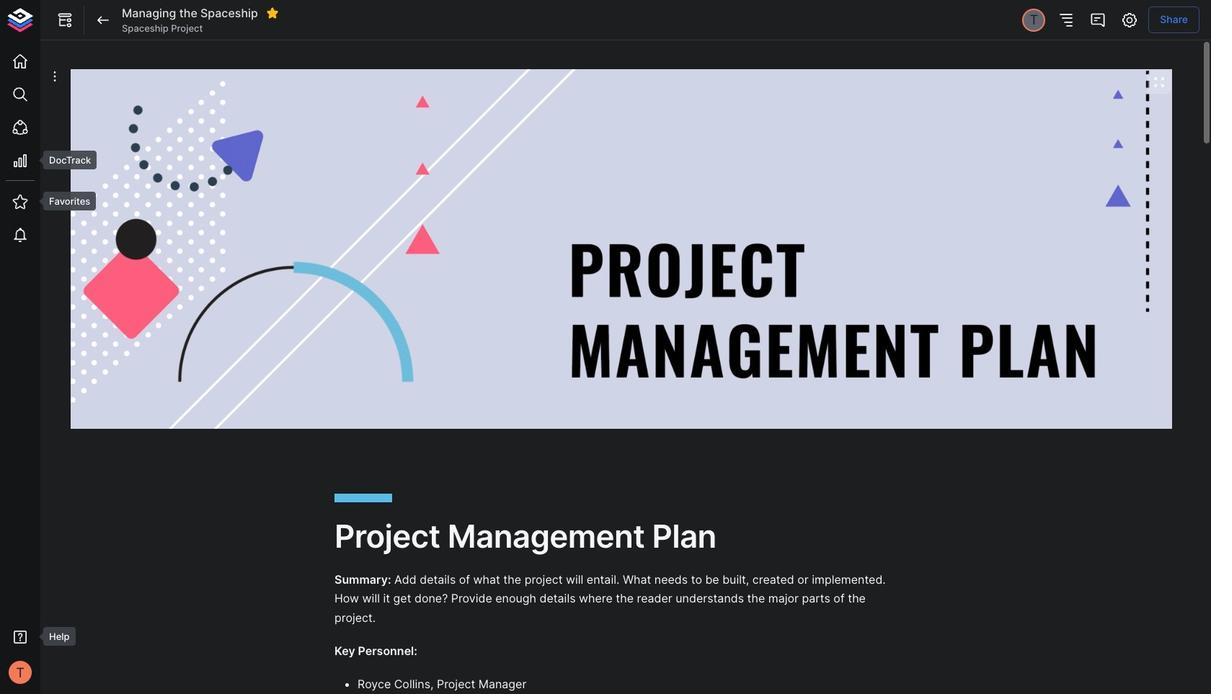 Task type: locate. For each thing, give the bounding box(es) containing it.
remove favorite image
[[266, 7, 279, 20]]

0 vertical spatial tooltip
[[33, 151, 97, 170]]

1 vertical spatial tooltip
[[33, 192, 96, 211]]

2 vertical spatial tooltip
[[33, 627, 75, 646]]

2 tooltip from the top
[[33, 192, 96, 211]]

tooltip
[[33, 151, 97, 170], [33, 192, 96, 211], [33, 627, 75, 646]]

comments image
[[1089, 11, 1107, 28]]



Task type: describe. For each thing, give the bounding box(es) containing it.
go back image
[[94, 11, 112, 28]]

1 tooltip from the top
[[33, 151, 97, 170]]

settings image
[[1121, 11, 1138, 28]]

show wiki image
[[56, 11, 74, 28]]

3 tooltip from the top
[[33, 627, 75, 646]]

table of contents image
[[1058, 11, 1075, 28]]



Task type: vqa. For each thing, say whether or not it's contained in the screenshot.
third tooltip
yes



